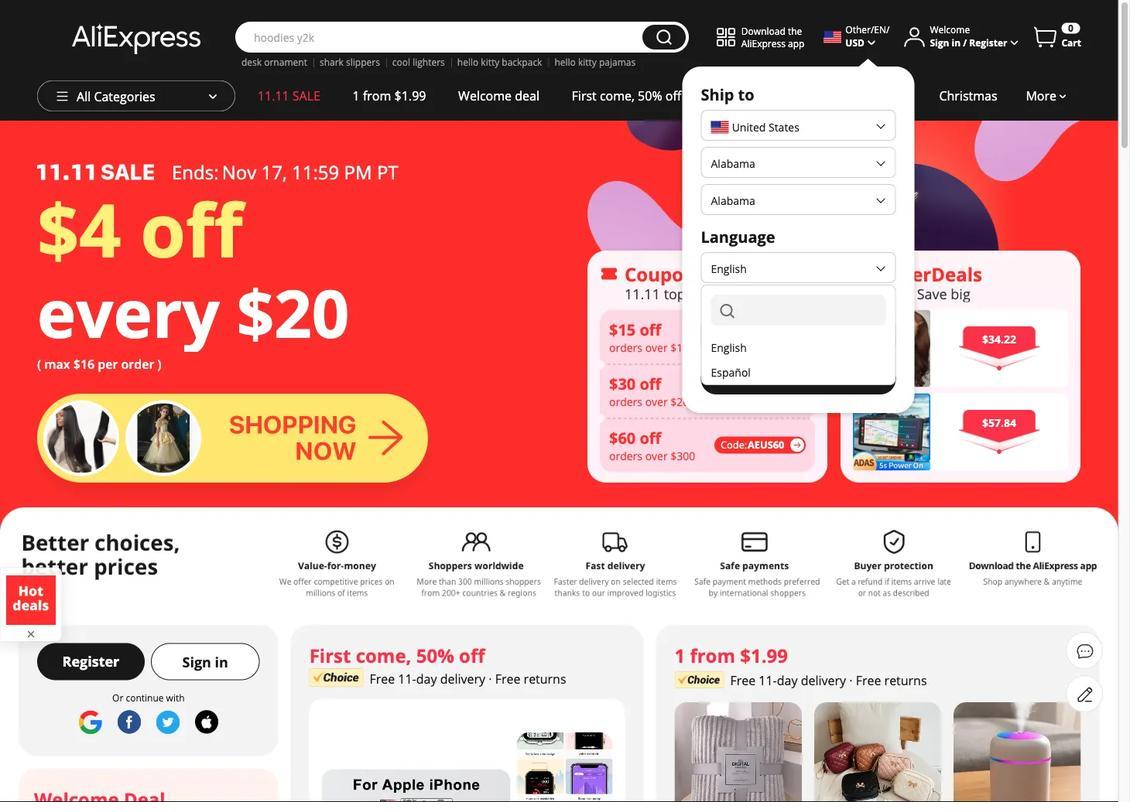Task type: describe. For each thing, give the bounding box(es) containing it.
over for $60 off
[[645, 449, 668, 463]]

all
[[77, 88, 91, 105]]

ends: nov 17, 11:59 pm pt
[[172, 159, 398, 185]]

$200
[[671, 395, 696, 409]]

united
[[732, 120, 766, 135]]

product image image for $57.84
[[853, 394, 931, 471]]

17,
[[261, 159, 287, 185]]

pm
[[344, 159, 372, 185]]

pop picture image
[[6, 576, 56, 626]]

off for $30 off orders over $200
[[640, 373, 661, 395]]

every
[[37, 268, 220, 358]]

more
[[1026, 87, 1057, 104]]

eur ( euro )
[[711, 329, 770, 344]]

shark
[[320, 56, 344, 69]]

1 inside 1 from $1.99 link
[[353, 87, 360, 104]]

states
[[769, 120, 800, 135]]

come, inside first come, 50% off link
[[600, 87, 635, 104]]

code: for $60 off
[[721, 439, 747, 452]]

1 horizontal spatial (
[[735, 329, 738, 344]]

code: aeus60
[[721, 439, 785, 452]]

usd
[[846, 36, 865, 49]]

desk ornament link
[[242, 56, 307, 69]]

11.11 sale link
[[242, 81, 337, 111]]

app
[[788, 37, 805, 49]]

$15 off orders over $100
[[609, 319, 696, 355]]

ornament
[[264, 56, 307, 69]]

$300
[[671, 449, 696, 463]]

free 11-day delivery · free returns for 50%
[[370, 671, 566, 688]]

download the aliexpress app
[[742, 24, 805, 49]]

desk
[[242, 56, 262, 69]]

top
[[664, 284, 686, 303]]

hello kitty pajamas link
[[555, 56, 636, 69]]

0 vertical spatial save
[[917, 284, 947, 303]]

categories
[[94, 88, 155, 105]]

delivery for 50%
[[440, 671, 486, 688]]

orders for $60
[[609, 449, 643, 463]]

0 vertical spatial 1 from $1.99
[[353, 87, 426, 104]]

over for $15 off
[[645, 340, 668, 355]]

discounts
[[689, 284, 752, 303]]

icon image for coupon codes
[[600, 265, 619, 284]]

11.11 for coupon codes
[[625, 284, 660, 303]]

sign for sign in
[[182, 654, 211, 673]]

off for $60 off orders over $300
[[640, 427, 661, 449]]

1 horizontal spatial first
[[572, 87, 597, 104]]

day for 50%
[[416, 671, 437, 688]]

euro
[[741, 329, 764, 344]]

coupon
[[625, 262, 696, 287]]

returns for 1 from $1.99
[[885, 673, 927, 689]]

0 horizontal spatial first come, 50% off
[[309, 644, 485, 669]]

big
[[951, 284, 971, 303]]

slippers
[[346, 56, 380, 69]]

first come, 50% off link
[[556, 81, 698, 111]]

1 code: from the top
[[721, 330, 747, 344]]

eur
[[711, 329, 732, 344]]

over for $30 off
[[645, 395, 668, 409]]

aeus30
[[748, 385, 785, 398]]

hello kitty backpack
[[457, 56, 542, 69]]

off inside first come, 50% off link
[[666, 87, 682, 104]]

code: for $30 off
[[721, 385, 747, 398]]

70x100cm milk velvet blanket, bed sheet, blanket, single dormitory, student coral velvet air conditioning, nap blanket, sofa image
[[675, 703, 802, 803]]

cart
[[1062, 36, 1082, 49]]

cool
[[392, 56, 410, 69]]

11.11 save big
[[878, 284, 971, 303]]

1 from $1.99 link
[[337, 81, 442, 111]]

in for sign in
[[215, 654, 228, 673]]

off for $4 off
[[140, 179, 243, 279]]

$34.22 link
[[853, 310, 1068, 387]]

welcome deal
[[458, 87, 540, 104]]

sign in
[[182, 654, 228, 673]]

hello for hello kitty backpack
[[457, 56, 479, 69]]

aliexpress
[[742, 37, 786, 49]]

$30
[[609, 373, 636, 395]]

lighters
[[413, 56, 445, 69]]

· for 1 from $1.99
[[850, 673, 853, 689]]

$57.84
[[983, 416, 1017, 430]]

hello kitty backpack link
[[457, 56, 542, 69]]

desk ornament
[[242, 56, 307, 69]]

español
[[711, 365, 751, 380]]

other/
[[846, 23, 874, 36]]

welcome deal link
[[442, 81, 556, 111]]

coupon codes
[[625, 262, 754, 287]]

choice
[[714, 87, 753, 104]]

ship to
[[701, 84, 755, 105]]

in for sign in / register
[[952, 36, 961, 49]]

superdeals
[[878, 262, 982, 287]]

0 vertical spatial $1.99
[[395, 87, 426, 104]]

or continue with
[[112, 692, 185, 705]]

per
[[98, 356, 118, 373]]

christmas
[[939, 87, 998, 104]]

first come, 50% off inside first come, 50% off link
[[572, 87, 682, 104]]

/ for in
[[963, 36, 967, 49]]

pajamas
[[599, 56, 636, 69]]

1 horizontal spatial register
[[970, 36, 1008, 49]]

order
[[121, 356, 154, 373]]

delivery for $1.99
[[801, 673, 846, 689]]

welcome for welcome deal
[[458, 87, 512, 104]]

sale
[[293, 87, 320, 104]]

/ for en
[[887, 23, 890, 36]]

$20
[[237, 268, 349, 358]]

ship
[[701, 84, 734, 105]]

0 horizontal spatial save
[[784, 371, 813, 388]]

the
[[788, 24, 802, 37]]

0
[[1068, 22, 1074, 34]]

code: aeus30
[[721, 385, 785, 398]]



Task type: vqa. For each thing, say whether or not it's contained in the screenshot.
left shipping
no



Task type: locate. For each thing, give the bounding box(es) containing it.
off for $15 off orders over $100
[[640, 319, 661, 340]]

11- for $1.99
[[759, 673, 777, 689]]

1 horizontal spatial welcome
[[930, 23, 970, 36]]

$34.22
[[983, 332, 1017, 347]]

orders for $15
[[609, 340, 643, 355]]

0 horizontal spatial 11.11
[[258, 87, 289, 104]]

0 horizontal spatial sign
[[182, 654, 211, 673]]

0 horizontal spatial welcome
[[458, 87, 512, 104]]

in
[[952, 36, 961, 49], [215, 654, 228, 673]]

$100
[[671, 340, 696, 355]]

· for first come, 50% off
[[489, 671, 492, 688]]

11.11 inside 11.11 sale link
[[258, 87, 289, 104]]

2 code: from the top
[[721, 385, 747, 398]]

over left the '$200'
[[645, 395, 668, 409]]

$15
[[609, 319, 636, 340]]

hello kitty pajamas
[[555, 56, 636, 69]]

2 icon image from the left
[[853, 265, 872, 284]]

1 horizontal spatial )
[[767, 329, 770, 344]]

1 vertical spatial $1.99
[[740, 644, 788, 669]]

sign for sign in / register
[[930, 36, 950, 49]]

alabama up language
[[711, 193, 756, 208]]

None button
[[643, 25, 686, 50]]

english
[[711, 261, 747, 276], [711, 340, 747, 355]]

hello down hoodies y2k text box
[[457, 56, 479, 69]]

0 vertical spatial code:
[[721, 330, 747, 344]]

0 vertical spatial in
[[952, 36, 961, 49]]

with
[[166, 692, 185, 705]]

over inside $60 off orders over $300
[[645, 449, 668, 463]]

save
[[917, 284, 947, 303], [784, 371, 813, 388]]

code: down currency
[[721, 330, 747, 344]]

codes
[[701, 262, 754, 287]]

2 hello from the left
[[555, 56, 576, 69]]

free 11-day delivery · free returns
[[370, 671, 566, 688], [730, 673, 927, 689]]

first
[[572, 87, 597, 104], [309, 644, 351, 669]]

0 vertical spatial welcome
[[930, 23, 970, 36]]

save right español
[[784, 371, 813, 388]]

11-
[[398, 671, 416, 688], [759, 673, 777, 689]]

1 horizontal spatial /
[[963, 36, 967, 49]]

alabama down united at right top
[[711, 156, 756, 171]]

2 kitty from the left
[[578, 56, 597, 69]]

0 horizontal spatial from
[[363, 87, 391, 104]]

2 vertical spatial code:
[[721, 439, 747, 452]]

1 horizontal spatial from
[[690, 644, 736, 669]]

christmas link
[[923, 81, 1014, 111]]

1 horizontal spatial in
[[952, 36, 961, 49]]

0 horizontal spatial delivery
[[440, 671, 486, 688]]

3 over from the top
[[645, 449, 668, 463]]

register up or
[[62, 653, 119, 672]]

$60
[[609, 427, 636, 449]]

None field
[[711, 295, 886, 326]]

$16
[[73, 356, 95, 373]]

0 horizontal spatial free 11-day delivery · free returns
[[370, 671, 566, 688]]

1 vertical spatial code:
[[721, 385, 747, 398]]

nov
[[222, 159, 256, 185]]

1 horizontal spatial icon image
[[853, 265, 872, 284]]

0 vertical spatial register
[[970, 36, 1008, 49]]

0 horizontal spatial )
[[158, 356, 161, 373]]

0 vertical spatial first
[[572, 87, 597, 104]]

pt
[[377, 159, 398, 185]]

1 vertical spatial orders
[[609, 395, 643, 409]]

0 horizontal spatial icon image
[[600, 265, 619, 284]]

1 over from the top
[[645, 340, 668, 355]]

0 vertical spatial product image image
[[853, 310, 931, 387]]

0 horizontal spatial first
[[309, 644, 351, 669]]

1 horizontal spatial delivery
[[801, 673, 846, 689]]

off inside $30 off orders over $200
[[640, 373, 661, 395]]

2 english from the top
[[711, 340, 747, 355]]

1 vertical spatial alabama
[[711, 193, 756, 208]]

0 cart
[[1062, 22, 1082, 49]]

1
[[353, 87, 360, 104], [675, 644, 685, 669]]

1 vertical spatial 50%
[[416, 644, 454, 669]]

1 horizontal spatial sign
[[930, 36, 950, 49]]

day for $1.99
[[777, 673, 798, 689]]

deal
[[515, 87, 540, 104]]

0 horizontal spatial (
[[37, 356, 41, 373]]

0 vertical spatial english
[[711, 261, 747, 276]]

11.11 left sale
[[258, 87, 289, 104]]

alabama
[[711, 156, 756, 171], [711, 193, 756, 208]]

hello right backpack
[[555, 56, 576, 69]]

to
[[738, 84, 755, 105]]

/ up christmas
[[963, 36, 967, 49]]

0 vertical spatial first come, 50% off
[[572, 87, 682, 104]]

max
[[44, 356, 70, 373]]

0 horizontal spatial register
[[62, 653, 119, 672]]

1 vertical spatial save
[[784, 371, 813, 388]]

11.11
[[258, 87, 289, 104], [625, 284, 660, 303], [878, 284, 914, 303]]

11.11 sale
[[258, 87, 320, 104]]

code: down español
[[721, 385, 747, 398]]

register up christmas
[[970, 36, 1008, 49]]

download
[[742, 24, 786, 37]]

or
[[112, 692, 123, 705]]

ends:
[[172, 159, 219, 185]]

1 horizontal spatial ·
[[850, 673, 853, 689]]

cool lighters
[[392, 56, 445, 69]]

orders for $30
[[609, 395, 643, 409]]

hello for hello kitty pajamas
[[555, 56, 576, 69]]

) inside every $20 ( max $16 per order )
[[158, 356, 161, 373]]

1 orders from the top
[[609, 340, 643, 355]]

coupon bg image
[[600, 310, 815, 473]]

1 from $1.99
[[353, 87, 426, 104], [675, 644, 788, 669]]

0 vertical spatial (
[[735, 329, 738, 344]]

2 vertical spatial orders
[[609, 449, 643, 463]]

(
[[735, 329, 738, 344], [37, 356, 41, 373]]

0 vertical spatial over
[[645, 340, 668, 355]]

1 vertical spatial register
[[62, 653, 119, 672]]

day
[[416, 671, 437, 688], [777, 673, 798, 689]]

1 vertical spatial in
[[215, 654, 228, 673]]

1 vertical spatial 1 from $1.99
[[675, 644, 788, 669]]

delivery
[[440, 671, 486, 688], [801, 673, 846, 689]]

english up discounts
[[711, 261, 747, 276]]

1 horizontal spatial 11.11
[[625, 284, 660, 303]]

orders inside $60 off orders over $300
[[609, 449, 643, 463]]

all categories
[[77, 88, 155, 105]]

1 horizontal spatial save
[[917, 284, 947, 303]]

1 horizontal spatial 11-
[[759, 673, 777, 689]]

0 horizontal spatial 1 from $1.99
[[353, 87, 426, 104]]

1 vertical spatial come,
[[356, 644, 412, 669]]

shark slippers
[[320, 56, 380, 69]]

1 vertical spatial 1
[[675, 644, 685, 669]]

0 horizontal spatial 11-
[[398, 671, 416, 688]]

0 vertical spatial come,
[[600, 87, 635, 104]]

kitty
[[481, 56, 500, 69], [578, 56, 597, 69]]

11.11 for superdeals
[[878, 284, 914, 303]]

1 kitty from the left
[[481, 56, 500, 69]]

icon image left coupon
[[600, 265, 619, 284]]

11.11 left top
[[625, 284, 660, 303]]

$4
[[37, 179, 121, 279]]

code: left aeus60
[[721, 439, 747, 452]]

2022 new fashion female shoulder bag rhombus embroidered solid color chain women shoulder crossbody casual trendy phone bag image
[[814, 703, 942, 803]]

1 vertical spatial (
[[37, 356, 41, 373]]

off inside $60 off orders over $300
[[640, 427, 661, 449]]

0 horizontal spatial 1
[[353, 87, 360, 104]]

1 vertical spatial first come, 50% off
[[309, 644, 485, 669]]

1 horizontal spatial 1
[[675, 644, 685, 669]]

0 horizontal spatial in
[[215, 654, 228, 673]]

sign up with
[[182, 654, 211, 673]]

( left max
[[37, 356, 41, 373]]

0 horizontal spatial returns
[[524, 671, 566, 688]]

continue
[[126, 692, 164, 705]]

save left big
[[917, 284, 947, 303]]

1 vertical spatial welcome
[[458, 87, 512, 104]]

sign
[[930, 36, 950, 49], [182, 654, 211, 673]]

50% inside first come, 50% off link
[[638, 87, 662, 104]]

code:
[[721, 330, 747, 344], [721, 385, 747, 398], [721, 439, 747, 452]]

sign up christmas
[[930, 36, 950, 49]]

) right euro
[[767, 329, 770, 344]]

1 vertical spatial )
[[158, 356, 161, 373]]

aeus60
[[748, 439, 785, 452]]

welcome down hello kitty backpack
[[458, 87, 512, 104]]

choice image
[[309, 669, 363, 688]]

2 horizontal spatial 11.11
[[878, 284, 914, 303]]

1 horizontal spatial 1 from $1.99
[[675, 644, 788, 669]]

1 icon image from the left
[[600, 265, 619, 284]]

0 horizontal spatial 50%
[[416, 644, 454, 669]]

1 horizontal spatial come,
[[600, 87, 635, 104]]

1 vertical spatial sign
[[182, 654, 211, 673]]

welcome up christmas
[[930, 23, 970, 36]]

kitty left backpack
[[481, 56, 500, 69]]

2 product image image from the top
[[853, 394, 931, 471]]

kitty for backpack
[[481, 56, 500, 69]]

close image
[[25, 629, 37, 641]]

returns for first come, 50% off
[[524, 671, 566, 688]]

0 vertical spatial orders
[[609, 340, 643, 355]]

3 orders from the top
[[609, 449, 643, 463]]

icon image for superdeals
[[853, 265, 872, 284]]

11.11 left big
[[878, 284, 914, 303]]

off inside $15 off orders over $100
[[640, 319, 661, 340]]

11- for 50%
[[398, 671, 416, 688]]

1 horizontal spatial 50%
[[638, 87, 662, 104]]

0 horizontal spatial hello
[[457, 56, 479, 69]]

$1.99
[[395, 87, 426, 104], [740, 644, 788, 669]]

$4 off
[[37, 179, 243, 279]]

currency
[[701, 294, 771, 315]]

kitty for pajamas
[[578, 56, 597, 69]]

orders up $60
[[609, 395, 643, 409]]

orders left "$300"
[[609, 449, 643, 463]]

2023 smart watch android phone 1.44'' inch color screen bluetooth call blood oxygen/pressure monitoring smart watch women men image
[[517, 733, 613, 803]]

from
[[363, 87, 391, 104], [690, 644, 736, 669]]

english up español
[[711, 340, 747, 355]]

usb cool mist sprayer portable 300ml electric air humidifier aroma oil diffuser with colorful night light for home car image
[[954, 703, 1081, 803]]

kitty left pajamas at the right top of page
[[578, 56, 597, 69]]

1 alabama from the top
[[711, 156, 756, 171]]

icon image left "superdeals"
[[853, 265, 872, 284]]

0 vertical spatial 1
[[353, 87, 360, 104]]

0 horizontal spatial ·
[[489, 671, 492, 688]]

welcome for welcome
[[930, 23, 970, 36]]

1 horizontal spatial returns
[[885, 673, 927, 689]]

0 vertical spatial 50%
[[638, 87, 662, 104]]

1 horizontal spatial day
[[777, 673, 798, 689]]

united states
[[732, 120, 800, 135]]

)
[[767, 329, 770, 344], [158, 356, 161, 373]]

over inside $30 off orders over $200
[[645, 395, 668, 409]]

hoodies y2k text field
[[246, 29, 635, 45]]

2 over from the top
[[645, 395, 668, 409]]

( inside every $20 ( max $16 per order )
[[37, 356, 41, 373]]

off
[[666, 87, 682, 104], [140, 179, 243, 279], [640, 319, 661, 340], [640, 373, 661, 395], [640, 427, 661, 449], [459, 644, 485, 669]]

cool lighters link
[[392, 56, 445, 69]]

1 vertical spatial over
[[645, 395, 668, 409]]

1 horizontal spatial hello
[[555, 56, 576, 69]]

2 alabama from the top
[[711, 193, 756, 208]]

3 code: from the top
[[721, 439, 747, 452]]

orders up $30
[[609, 340, 643, 355]]

1 horizontal spatial $1.99
[[740, 644, 788, 669]]

2 orders from the top
[[609, 395, 643, 409]]

1 vertical spatial first
[[309, 644, 351, 669]]

2 vertical spatial over
[[645, 449, 668, 463]]

orders inside $30 off orders over $200
[[609, 395, 643, 409]]

$57.84 link
[[853, 394, 1068, 471]]

11.11 top discounts
[[625, 284, 752, 303]]

0 vertical spatial from
[[363, 87, 391, 104]]

orders inside $15 off orders over $100
[[609, 340, 643, 355]]

0 horizontal spatial kitty
[[481, 56, 500, 69]]

0 vertical spatial sign
[[930, 36, 950, 49]]

) right order
[[158, 356, 161, 373]]

orders
[[609, 340, 643, 355], [609, 395, 643, 409], [609, 449, 643, 463]]

1 vertical spatial product image image
[[853, 394, 931, 471]]

every $20 ( max $16 per order )
[[37, 268, 349, 373]]

product image image
[[853, 310, 931, 387], [853, 394, 931, 471]]

hello
[[457, 56, 479, 69], [555, 56, 576, 69]]

0 horizontal spatial $1.99
[[395, 87, 426, 104]]

icon image
[[600, 265, 619, 284], [853, 265, 872, 284]]

$30 off orders over $200
[[609, 373, 696, 409]]

sign in / register
[[930, 36, 1008, 49]]

1 product image image from the top
[[853, 310, 931, 387]]

en
[[874, 23, 887, 36]]

/ right the other/
[[887, 23, 890, 36]]

1 hello from the left
[[457, 56, 479, 69]]

choice link
[[698, 81, 769, 111]]

11:59
[[292, 159, 339, 185]]

1 vertical spatial from
[[690, 644, 736, 669]]

over left "$100"
[[645, 340, 668, 355]]

product image image for $34.22
[[853, 310, 931, 387]]

$60 off orders over $300
[[609, 427, 696, 463]]

0 horizontal spatial /
[[887, 23, 890, 36]]

over left "$300"
[[645, 449, 668, 463]]

backpack
[[502, 56, 542, 69]]

1 vertical spatial english
[[711, 340, 747, 355]]

over inside $15 off orders over $100
[[645, 340, 668, 355]]

0 horizontal spatial come,
[[356, 644, 412, 669]]

1 english from the top
[[711, 261, 747, 276]]

0 horizontal spatial day
[[416, 671, 437, 688]]

1 horizontal spatial first come, 50% off
[[572, 87, 682, 104]]

language
[[701, 226, 776, 247]]

shark slippers link
[[320, 56, 380, 69]]

1 horizontal spatial kitty
[[578, 56, 597, 69]]

other/ en /
[[846, 23, 890, 36]]

free 11-day delivery · free returns for $1.99
[[730, 673, 927, 689]]

0 vertical spatial alabama
[[711, 156, 756, 171]]

0 vertical spatial )
[[767, 329, 770, 344]]

( right eur
[[735, 329, 738, 344]]

1 horizontal spatial free 11-day delivery · free returns
[[730, 673, 927, 689]]



